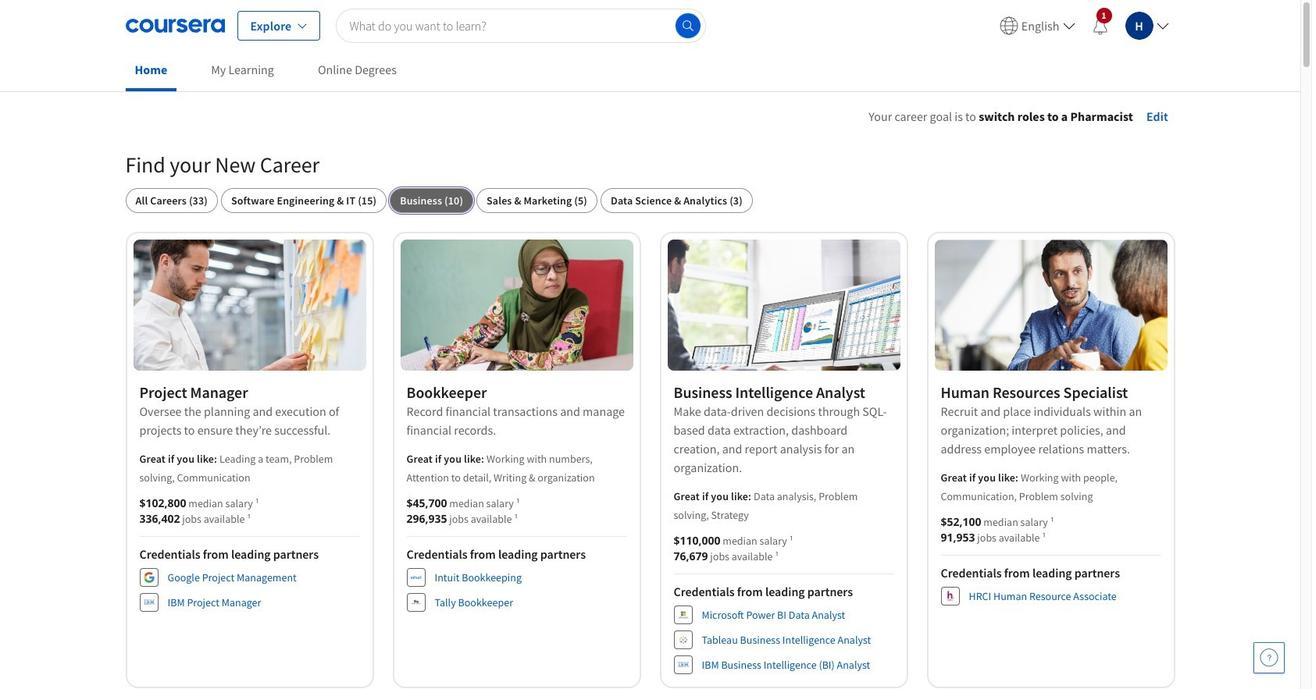Task type: locate. For each thing, give the bounding box(es) containing it.
None button
[[125, 188, 218, 213], [221, 188, 387, 213], [390, 188, 473, 213], [477, 188, 598, 213], [601, 188, 753, 213], [125, 188, 218, 213], [221, 188, 387, 213], [390, 188, 473, 213], [477, 188, 598, 213], [601, 188, 753, 213]]

option group
[[125, 188, 1175, 213]]

help center image
[[1260, 649, 1279, 668]]

None search field
[[336, 8, 706, 43]]

menu
[[993, 0, 1175, 51]]

What do you want to learn? text field
[[336, 8, 706, 43]]



Task type: vqa. For each thing, say whether or not it's contained in the screenshot.
option group
yes



Task type: describe. For each thing, give the bounding box(es) containing it.
option group inside career roles collection element
[[125, 188, 1175, 213]]

career roles collection element
[[116, 126, 1185, 690]]

coursera image
[[125, 13, 225, 38]]



